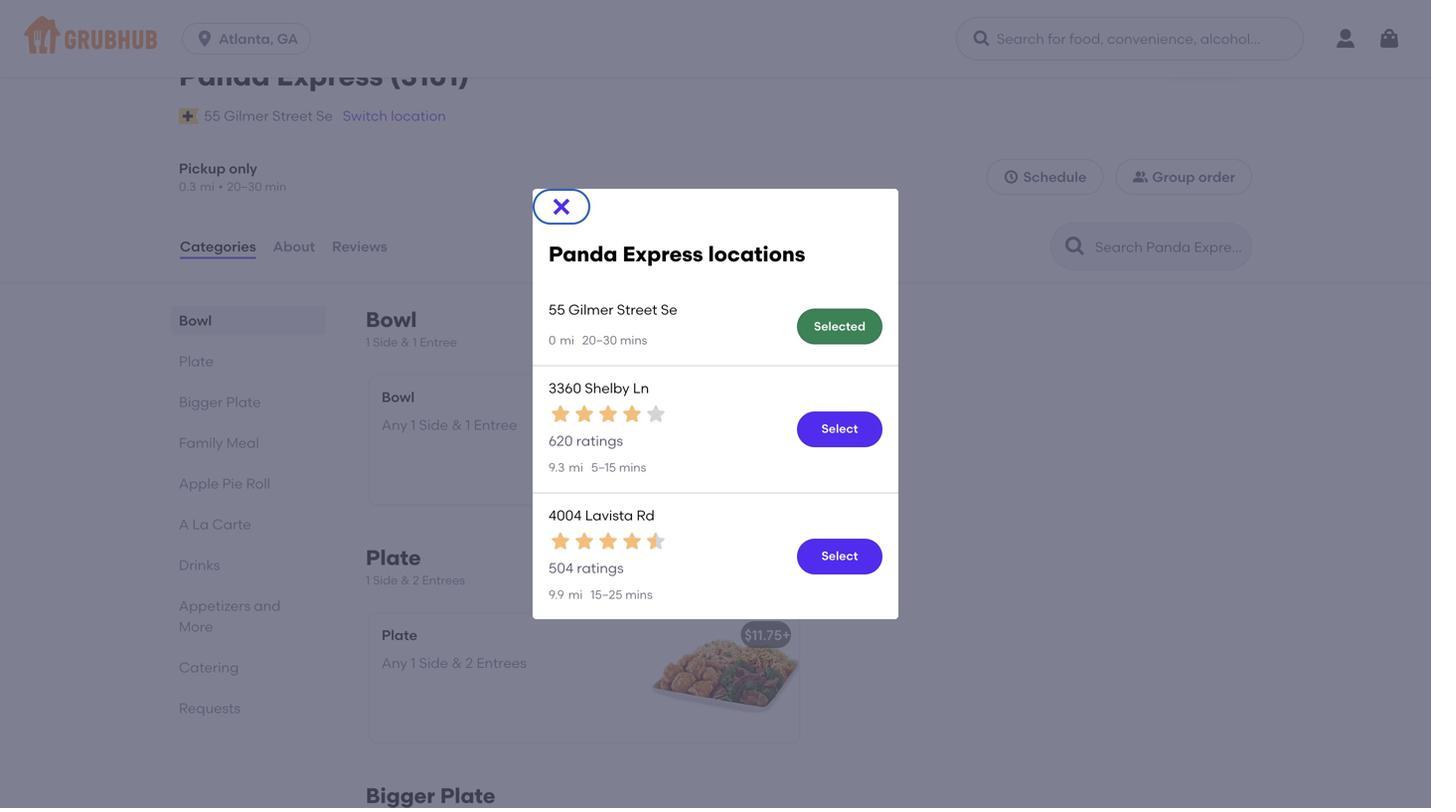 Task type: describe. For each thing, give the bounding box(es) containing it.
0 vertical spatial mins
[[620, 333, 647, 347]]

mins for rd
[[625, 587, 653, 602]]

9.3 mi 5–15 mins
[[549, 460, 646, 475]]

15–25
[[591, 587, 623, 602]]

bowl 1 side & 1 entree
[[366, 307, 457, 349]]

entree for bowl
[[420, 335, 457, 349]]

location
[[391, 108, 446, 124]]

street inside 55 gilmer street se button
[[272, 108, 313, 124]]

roll
[[246, 475, 270, 492]]

express for locations
[[623, 241, 703, 267]]

1 horizontal spatial svg image
[[550, 195, 574, 218]]

plate inside plate 1 side & 2 entrees
[[366, 545, 421, 570]]

rd
[[637, 507, 655, 524]]

side for plate 1 side & 2 entrees
[[373, 573, 398, 587]]

mi inside pickup only 0.3 mi • 20–30 min
[[200, 180, 214, 194]]

2 for plate
[[413, 573, 419, 587]]

55 gilmer street se inside button
[[204, 108, 333, 124]]

9.9 mi 15–25 mins
[[549, 587, 653, 602]]

& for bowl 1 side & 1 entree
[[401, 335, 410, 349]]

family meal
[[179, 434, 259, 451]]

pickup only 0.3 mi • 20–30 min
[[179, 160, 287, 194]]

ga
[[277, 30, 298, 47]]

0 mi 20–30 mins
[[549, 333, 647, 347]]

mins for ln
[[619, 460, 646, 475]]

appetizers and more
[[179, 597, 281, 635]]

select button for 4004 lavista rd
[[797, 539, 883, 574]]

1 for plate 1 side & 2 entrees
[[366, 573, 370, 587]]

0.3
[[179, 180, 196, 194]]

1 horizontal spatial gilmer
[[569, 301, 614, 318]]

entrees for plate
[[422, 573, 465, 587]]

lavista
[[585, 507, 633, 524]]

group order button
[[1116, 159, 1253, 195]]

9.3
[[549, 460, 565, 475]]

schedule button
[[987, 159, 1104, 195]]

55 gilmer street se button
[[203, 105, 334, 127]]

1 horizontal spatial 20–30
[[582, 333, 617, 347]]

620 ratings
[[549, 433, 623, 449]]

group order
[[1152, 168, 1236, 185]]

side for any 1 side & 1 entree
[[419, 417, 448, 434]]

only
[[229, 160, 257, 177]]

main navigation navigation
[[0, 0, 1431, 78]]

gilmer inside button
[[224, 108, 269, 124]]

min
[[265, 180, 287, 194]]

search icon image
[[1064, 235, 1087, 258]]

carte
[[212, 516, 251, 533]]

atlanta, ga
[[219, 30, 298, 47]]

svg image inside 'schedule' "button"
[[1004, 169, 1020, 185]]

1 horizontal spatial se
[[661, 301, 678, 318]]

& for any 1 side & 2 entrees
[[452, 655, 462, 672]]

3360 shelby ln
[[549, 380, 649, 397]]

bowl for plate
[[179, 312, 212, 329]]

504 ratings
[[549, 560, 624, 577]]

1 for any 1 side & 1 entree
[[411, 417, 416, 434]]

switch location
[[343, 108, 446, 124]]

group
[[1152, 168, 1195, 185]]

selected button
[[797, 309, 883, 345]]

se inside button
[[316, 108, 333, 124]]

panda express (3101)
[[179, 59, 469, 92]]

bowl inside bowl 1 side & 1 entree
[[366, 307, 417, 333]]

Search Panda Express (3101) search field
[[1093, 238, 1246, 256]]

apple pie roll
[[179, 475, 270, 492]]

entree for any
[[474, 417, 517, 434]]

plate 1 side & 2 entrees
[[366, 545, 465, 587]]

1 for any 1 side & 2 entrees
[[411, 655, 416, 672]]

2 for any
[[466, 655, 473, 672]]

catering
[[179, 659, 239, 676]]

and
[[254, 597, 281, 614]]

express for (3101)
[[277, 59, 383, 92]]

side for any 1 side & 2 entrees
[[419, 655, 448, 672]]

55 inside button
[[204, 108, 221, 124]]

mi for 9.3
[[569, 460, 583, 475]]

side for bowl 1 side & 1 entree
[[373, 335, 398, 349]]

a la carte
[[179, 516, 251, 533]]



Task type: vqa. For each thing, say whether or not it's contained in the screenshot.
Seaweed
no



Task type: locate. For each thing, give the bounding box(es) containing it.
20–30 inside pickup only 0.3 mi • 20–30 min
[[227, 180, 262, 194]]

0 vertical spatial express
[[277, 59, 383, 92]]

express left the locations
[[623, 241, 703, 267]]

0 vertical spatial ratings
[[576, 433, 623, 449]]

svg image inside atlanta, ga button
[[195, 29, 215, 49]]

0 horizontal spatial gilmer
[[224, 108, 269, 124]]

side inside plate 1 side & 2 entrees
[[373, 573, 398, 587]]

mi right the 0
[[560, 333, 574, 347]]

0 vertical spatial gilmer
[[224, 108, 269, 124]]

0 vertical spatial entrees
[[422, 573, 465, 587]]

1 vertical spatial express
[[623, 241, 703, 267]]

0
[[549, 333, 556, 347]]

express up "switch"
[[277, 59, 383, 92]]

0 horizontal spatial 55 gilmer street se
[[204, 108, 333, 124]]

1 horizontal spatial express
[[623, 241, 703, 267]]

entree inside bowl 1 side & 1 entree
[[420, 335, 457, 349]]

plate image
[[650, 613, 799, 742]]

2 select button from the top
[[797, 539, 883, 574]]

55
[[204, 108, 221, 124], [549, 301, 565, 318]]

bigger plate
[[179, 394, 261, 411]]

1 select button from the top
[[797, 411, 883, 447]]

&
[[401, 335, 410, 349], [452, 417, 462, 434], [401, 573, 410, 587], [452, 655, 462, 672]]

55 gilmer street se up only
[[204, 108, 333, 124]]

0 vertical spatial select
[[822, 422, 858, 436]]

0 horizontal spatial svg image
[[972, 29, 992, 49]]

any down plate 1 side & 2 entrees
[[382, 655, 407, 672]]

mi for 9.9
[[568, 587, 583, 602]]

bowl down reviews button
[[366, 307, 417, 333]]

mins up ln
[[620, 333, 647, 347]]

gilmer up 0 mi 20–30 mins
[[569, 301, 614, 318]]

1 for bowl 1 side & 1 entree
[[366, 335, 370, 349]]

categories button
[[179, 211, 257, 282]]

any for plate
[[382, 655, 407, 672]]

1 vertical spatial entree
[[474, 417, 517, 434]]

1 vertical spatial gilmer
[[569, 301, 614, 318]]

select button
[[797, 411, 883, 447], [797, 539, 883, 574]]

about button
[[272, 211, 316, 282]]

street up 0 mi 20–30 mins
[[617, 301, 658, 318]]

mins right 15–25
[[625, 587, 653, 602]]

apple
[[179, 475, 219, 492]]

pickup
[[179, 160, 226, 177]]

entrees for any
[[477, 655, 527, 672]]

1 horizontal spatial 2
[[466, 655, 473, 672]]

0 horizontal spatial panda
[[179, 59, 270, 92]]

55 gilmer street se up 0 mi 20–30 mins
[[549, 301, 678, 318]]

mins
[[620, 333, 647, 347], [619, 460, 646, 475], [625, 587, 653, 602]]

0 horizontal spatial entrees
[[422, 573, 465, 587]]

order
[[1199, 168, 1236, 185]]

ratings for 504 ratings
[[577, 560, 624, 577]]

1 horizontal spatial entree
[[474, 417, 517, 434]]

1 vertical spatial svg image
[[1004, 169, 1020, 185]]

switch
[[343, 108, 388, 124]]

about
[[273, 238, 315, 255]]

panda express (3101) logo image
[[1167, 7, 1237, 77]]

street
[[272, 108, 313, 124], [617, 301, 658, 318]]

se down panda express locations
[[661, 301, 678, 318]]

2 select from the top
[[822, 549, 858, 563]]

any
[[382, 417, 407, 434], [382, 655, 407, 672]]

any for bowl
[[382, 417, 407, 434]]

bowl image
[[650, 375, 799, 504]]

ratings
[[576, 433, 623, 449], [577, 560, 624, 577]]

& for any 1 side & 1 entree
[[452, 417, 462, 434]]

1 vertical spatial panda
[[549, 241, 618, 267]]

20–30 right the 0
[[582, 333, 617, 347]]

mi right 9.9
[[568, 587, 583, 602]]

mi
[[200, 180, 214, 194], [560, 333, 574, 347], [569, 460, 583, 475], [568, 587, 583, 602]]

entrees inside plate 1 side & 2 entrees
[[422, 573, 465, 587]]

0 horizontal spatial svg image
[[195, 29, 215, 49]]

0 horizontal spatial entree
[[420, 335, 457, 349]]

categories
[[180, 238, 256, 255]]

mi right 9.3
[[569, 460, 583, 475]]

mi for 0
[[560, 333, 574, 347]]

2
[[413, 573, 419, 587], [466, 655, 473, 672]]

0 vertical spatial 55 gilmer street se
[[204, 108, 333, 124]]

side inside bowl 1 side & 1 entree
[[373, 335, 398, 349]]

1 vertical spatial any
[[382, 655, 407, 672]]

55 gilmer street se
[[204, 108, 333, 124], [549, 301, 678, 318]]

$11.75 +
[[745, 627, 791, 643]]

0 vertical spatial 2
[[413, 573, 419, 587]]

1 vertical spatial 55
[[549, 301, 565, 318]]

panda down atlanta,
[[179, 59, 270, 92]]

1 vertical spatial select button
[[797, 539, 883, 574]]

1 inside plate 1 side & 2 entrees
[[366, 573, 370, 587]]

svg image
[[1378, 27, 1402, 51], [195, 29, 215, 49], [550, 195, 574, 218]]

bowl for any 1 side & 1 entree
[[382, 389, 415, 405]]

mi left the •
[[200, 180, 214, 194]]

ratings up '9.9 mi 15–25 mins'
[[577, 560, 624, 577]]

1 horizontal spatial svg image
[[1004, 169, 1020, 185]]

star icon image
[[549, 402, 573, 426], [573, 402, 596, 426], [596, 402, 620, 426], [620, 402, 644, 426], [644, 402, 668, 426], [549, 529, 573, 553], [573, 529, 596, 553], [596, 529, 620, 553], [620, 529, 644, 553], [644, 529, 668, 553], [644, 529, 668, 553]]

side
[[373, 335, 398, 349], [419, 417, 448, 434], [373, 573, 398, 587], [419, 655, 448, 672]]

3360
[[549, 380, 582, 397]]

0 vertical spatial entree
[[420, 335, 457, 349]]

0 horizontal spatial 55
[[204, 108, 221, 124]]

1 horizontal spatial panda
[[549, 241, 618, 267]]

1 vertical spatial select
[[822, 549, 858, 563]]

1 horizontal spatial 55 gilmer street se
[[549, 301, 678, 318]]

2 vertical spatial mins
[[625, 587, 653, 602]]

bowl up any 1 side & 1 entree
[[382, 389, 415, 405]]

gilmer up only
[[224, 108, 269, 124]]

1 vertical spatial 55 gilmer street se
[[549, 301, 678, 318]]

panda for panda express locations
[[549, 241, 618, 267]]

0 horizontal spatial express
[[277, 59, 383, 92]]

20–30
[[227, 180, 262, 194], [582, 333, 617, 347]]

(3101)
[[390, 59, 469, 92]]

select
[[822, 422, 858, 436], [822, 549, 858, 563]]

504
[[549, 560, 574, 577]]

2 any from the top
[[382, 655, 407, 672]]

pie
[[222, 475, 243, 492]]

schedule
[[1024, 168, 1087, 185]]

select for 3360 shelby ln
[[822, 422, 858, 436]]

0 horizontal spatial street
[[272, 108, 313, 124]]

2 horizontal spatial svg image
[[1378, 27, 1402, 51]]

1 vertical spatial entrees
[[477, 655, 527, 672]]

1 select from the top
[[822, 422, 858, 436]]

55 up the 0
[[549, 301, 565, 318]]

ratings up 9.3 mi 5–15 mins
[[576, 433, 623, 449]]

ratings for 620 ratings
[[576, 433, 623, 449]]

55 right subscription pass icon
[[204, 108, 221, 124]]

entree left 620
[[474, 417, 517, 434]]

1 horizontal spatial street
[[617, 301, 658, 318]]

1 horizontal spatial 55
[[549, 301, 565, 318]]

$11.75
[[745, 627, 782, 643]]

& inside plate 1 side & 2 entrees
[[401, 573, 410, 587]]

0 horizontal spatial se
[[316, 108, 333, 124]]

5–15
[[591, 460, 616, 475]]

1 vertical spatial se
[[661, 301, 678, 318]]

panda express locations
[[549, 241, 806, 267]]

20–30 down only
[[227, 180, 262, 194]]

bigger
[[179, 394, 223, 411]]

4004 lavista rd
[[549, 507, 655, 524]]

0 horizontal spatial 20–30
[[227, 180, 262, 194]]

1 vertical spatial street
[[617, 301, 658, 318]]

locations
[[708, 241, 806, 267]]

& inside bowl 1 side & 1 entree
[[401, 335, 410, 349]]

family
[[179, 434, 223, 451]]

bowl
[[366, 307, 417, 333], [179, 312, 212, 329], [382, 389, 415, 405]]

entree up any 1 side & 1 entree
[[420, 335, 457, 349]]

meal
[[226, 434, 259, 451]]

drinks
[[179, 557, 220, 574]]

9.9
[[549, 587, 564, 602]]

select for 4004 lavista rd
[[822, 549, 858, 563]]

•
[[218, 180, 223, 194]]

1 vertical spatial 20–30
[[582, 333, 617, 347]]

reviews button
[[331, 211, 388, 282]]

0 vertical spatial svg image
[[972, 29, 992, 49]]

appetizers
[[179, 597, 251, 614]]

0 vertical spatial any
[[382, 417, 407, 434]]

0 vertical spatial 20–30
[[227, 180, 262, 194]]

se
[[316, 108, 333, 124], [661, 301, 678, 318]]

0 vertical spatial street
[[272, 108, 313, 124]]

0 horizontal spatial 2
[[413, 573, 419, 587]]

gilmer
[[224, 108, 269, 124], [569, 301, 614, 318]]

more
[[179, 618, 213, 635]]

plate
[[179, 353, 214, 370], [226, 394, 261, 411], [366, 545, 421, 570], [382, 627, 418, 643]]

select button for 3360 shelby ln
[[797, 411, 883, 447]]

selected
[[814, 319, 866, 333]]

reviews
[[332, 238, 387, 255]]

shelby
[[585, 380, 630, 397]]

express
[[277, 59, 383, 92], [623, 241, 703, 267]]

switch location button
[[342, 105, 447, 127]]

0 vertical spatial select button
[[797, 411, 883, 447]]

requests
[[179, 700, 240, 717]]

se down panda express (3101)
[[316, 108, 333, 124]]

entree
[[420, 335, 457, 349], [474, 417, 517, 434]]

0 vertical spatial se
[[316, 108, 333, 124]]

panda
[[179, 59, 270, 92], [549, 241, 618, 267]]

0 vertical spatial panda
[[179, 59, 270, 92]]

la
[[192, 516, 209, 533]]

entrees
[[422, 573, 465, 587], [477, 655, 527, 672]]

4004
[[549, 507, 582, 524]]

ln
[[633, 380, 649, 397]]

panda up 0 mi 20–30 mins
[[549, 241, 618, 267]]

+
[[782, 627, 791, 643]]

svg image
[[972, 29, 992, 49], [1004, 169, 1020, 185]]

1 vertical spatial 2
[[466, 655, 473, 672]]

1 vertical spatial mins
[[619, 460, 646, 475]]

0 vertical spatial 55
[[204, 108, 221, 124]]

mins right 5–15
[[619, 460, 646, 475]]

any down bowl 1 side & 1 entree at the left of the page
[[382, 417, 407, 434]]

620
[[549, 433, 573, 449]]

street down panda express (3101)
[[272, 108, 313, 124]]

bowl down categories button
[[179, 312, 212, 329]]

1 vertical spatial ratings
[[577, 560, 624, 577]]

1
[[366, 335, 370, 349], [413, 335, 417, 349], [411, 417, 416, 434], [466, 417, 471, 434], [366, 573, 370, 587], [411, 655, 416, 672]]

subscription pass image
[[179, 108, 199, 124]]

1 horizontal spatial entrees
[[477, 655, 527, 672]]

2 inside plate 1 side & 2 entrees
[[413, 573, 419, 587]]

atlanta,
[[219, 30, 274, 47]]

panda for panda express (3101)
[[179, 59, 270, 92]]

any 1 side & 2 entrees
[[382, 655, 527, 672]]

people icon image
[[1133, 169, 1148, 185]]

svg image inside main navigation navigation
[[972, 29, 992, 49]]

1 any from the top
[[382, 417, 407, 434]]

atlanta, ga button
[[182, 23, 319, 55]]

a
[[179, 516, 189, 533]]

& for plate 1 side & 2 entrees
[[401, 573, 410, 587]]

any 1 side & 1 entree
[[382, 417, 517, 434]]



